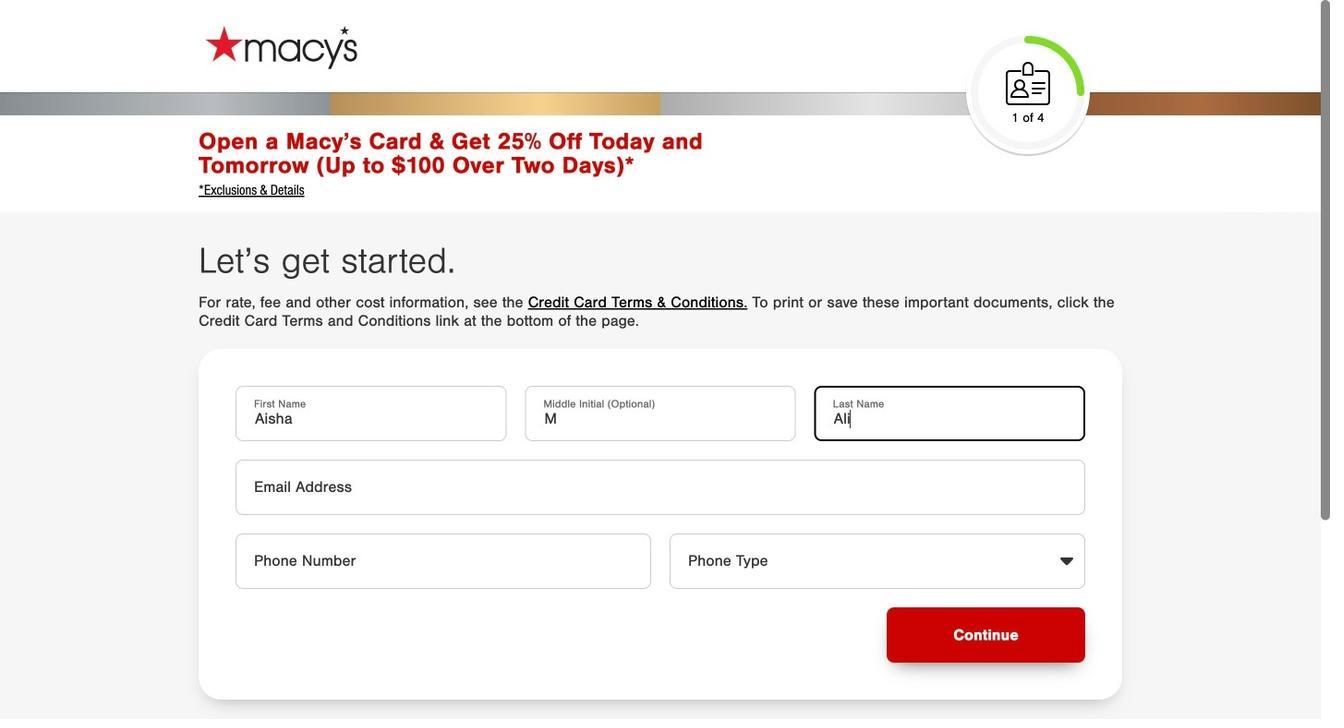 Task type: locate. For each thing, give the bounding box(es) containing it.
figure
[[1002, 58, 1054, 110], [1058, 553, 1076, 571]]

0 vertical spatial figure
[[1002, 58, 1054, 110]]

Middle Initial (Optional) text field
[[525, 386, 796, 442]]

Last Name field
[[815, 386, 1086, 442]]

Phone Number field
[[236, 534, 651, 589]]

macy's application form element
[[199, 9, 550, 83]]

1 vertical spatial figure
[[1058, 553, 1076, 571]]

advertisement element
[[0, 92, 1321, 213]]

macy's application form image
[[200, 22, 362, 72], [200, 22, 362, 72]]



Task type: vqa. For each thing, say whether or not it's contained in the screenshot.
the bottommost figure
yes



Task type: describe. For each thing, give the bounding box(es) containing it.
1 horizontal spatial figure
[[1058, 553, 1076, 571]]

First Name text field
[[236, 386, 507, 442]]

Email Address field
[[236, 460, 1086, 516]]

0 horizontal spatial figure
[[1002, 58, 1054, 110]]



